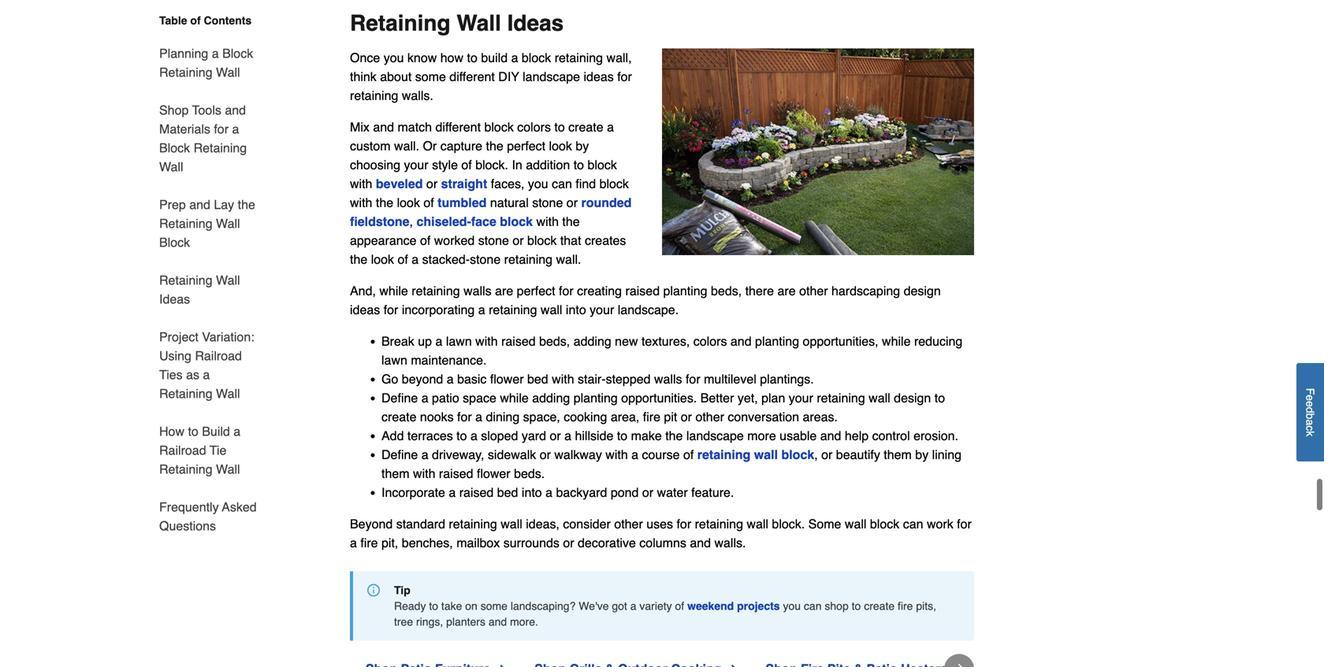 Task type: describe. For each thing, give the bounding box(es) containing it.
a inside mix and match different block colors to create a custom wall. or capture the perfect look by choosing your style of block. in addition to block with
[[607, 120, 614, 135]]

block inside with the appearance of worked stone or block that creates the look of a stacked-stone retaining wall.
[[528, 233, 557, 248]]

wall. inside with the appearance of worked stone or block that creates the look of a stacked-stone retaining wall.
[[556, 252, 582, 267]]

you for once
[[384, 51, 404, 65]]

chiseled-
[[417, 215, 471, 229]]

stair-
[[578, 372, 606, 387]]

create inside you can shop to create fire pits, tree rings, planters and more.
[[864, 601, 895, 613]]

textures,
[[642, 334, 690, 349]]

beyond standard retaining wall ideas, consider other uses for retaining wall block. some wall block can work for a fire pit, benches, mailbox surrounds or decorative columns and walls.
[[350, 517, 972, 551]]

1 vertical spatial adding
[[532, 391, 570, 406]]

rounded fieldstone link
[[350, 196, 632, 229]]

3 chevron right image from the left
[[954, 664, 967, 668]]

chiseled-face block link
[[417, 215, 533, 229]]

basic
[[457, 372, 487, 387]]

that
[[561, 233, 582, 248]]

how
[[441, 51, 464, 65]]

wall inside how to build a railroad tie retaining wall
[[216, 462, 240, 477]]

0 vertical spatial adding
[[574, 334, 612, 349]]

for left the multilevel
[[686, 372, 701, 387]]

retaining wall block link
[[698, 448, 815, 463]]

to inside how to build a railroad tie retaining wall
[[188, 425, 199, 439]]

1 chevron right image from the left
[[497, 664, 510, 668]]

arrow right image
[[952, 662, 968, 668]]

with up basic
[[476, 334, 498, 349]]

you can shop to create fire pits, tree rings, planters and more.
[[394, 601, 937, 629]]

0 vertical spatial stone
[[532, 196, 563, 210]]

opportunities,
[[803, 334, 879, 349]]

take
[[442, 601, 462, 613]]

for inside 'shop tools and materials for a block retaining wall'
[[214, 122, 229, 136]]

more
[[748, 429, 777, 444]]

of right variety
[[675, 601, 685, 613]]

retaining left wall, at left top
[[555, 51, 603, 65]]

0 vertical spatial them
[[884, 448, 912, 463]]

look inside mix and match different block colors to create a custom wall. or capture the perfect look by choosing your style of block. in addition to block with
[[549, 139, 572, 153]]

lining
[[933, 448, 962, 463]]

perfect inside and, while retaining walls are perfect for creating raised planting beds, there are other hardscaping design ideas for incorporating a retaining wall into your landscape.
[[517, 284, 556, 299]]

retaining wall ideas inside table of contents element
[[159, 273, 240, 307]]

the inside faces, you can find block with the look of
[[376, 196, 394, 210]]

retaining up "project"
[[159, 273, 213, 288]]

how to build a railroad tie retaining wall link
[[159, 413, 259, 489]]

some inside once you know how to build a block retaining wall, think about some different diy landscape ideas for retaining walls.
[[415, 69, 446, 84]]

your inside break up a lawn with raised beds, adding new textures, colors and planting opportunities, while reducing lawn maintenance. go beyond a basic flower bed with stair-stepped walls for multilevel plantings. define a patio space while adding planting opportunities. better yet, plan your retaining wall design to create nooks for a dining space, cooking area, fire pit or other conversation areas. add terraces to a sloped yard or a hillside to make the landscape more usable and help control erosion.
[[789, 391, 814, 406]]

2 vertical spatial while
[[500, 391, 529, 406]]

retaining down "feature."
[[695, 517, 744, 532]]

wall up surrounds
[[501, 517, 523, 532]]

for right work
[[957, 517, 972, 532]]

stepped
[[606, 372, 651, 387]]

wall inside prep and lay the retaining wall block
[[216, 216, 240, 231]]

consider
[[563, 517, 611, 532]]

walkway
[[555, 448, 602, 463]]

wall inside break up a lawn with raised beds, adding new textures, colors and planting opportunities, while reducing lawn maintenance. go beyond a basic flower bed with stair-stepped walls for multilevel plantings. define a patio space while adding planting opportunities. better yet, plan your retaining wall design to create nooks for a dining space, cooking area, fire pit or other conversation areas. add terraces to a sloped yard or a hillside to make the landscape more usable and help control erosion.
[[869, 391, 891, 406]]

decorative
[[578, 536, 636, 551]]

tie
[[210, 444, 227, 458]]

tip
[[394, 585, 411, 597]]

of down chiseled-
[[420, 233, 431, 248]]

and inside beyond standard retaining wall ideas, consider other uses for retaining wall block. some wall block can work for a fire pit, benches, mailbox surrounds or decorative columns and walls.
[[690, 536, 711, 551]]

prep and lay the retaining wall block link
[[159, 186, 259, 262]]

with inside , or beautify them by lining them with raised flower beds.
[[413, 467, 436, 481]]

you for faces,
[[528, 177, 549, 191]]

c
[[1305, 426, 1317, 432]]

fire inside break up a lawn with raised beds, adding new textures, colors and planting opportunities, while reducing lawn maintenance. go beyond a basic flower bed with stair-stepped walls for multilevel plantings. define a patio space while adding planting opportunities. better yet, plan your retaining wall design to create nooks for a dining space, cooking area, fire pit or other conversation areas. add terraces to a sloped yard or a hillside to make the landscape more usable and help control erosion.
[[643, 410, 661, 425]]

hardscaping
[[832, 284, 901, 299]]

using
[[159, 349, 192, 364]]

retaining inside 'shop tools and materials for a block retaining wall'
[[194, 141, 247, 155]]

wall left some
[[747, 517, 769, 532]]

patio
[[432, 391, 460, 406]]

weekend projects link
[[688, 601, 780, 613]]

f e e d b a c k
[[1305, 389, 1317, 437]]

or right yard
[[550, 429, 561, 444]]

retaining inside how to build a railroad tie retaining wall
[[159, 462, 213, 477]]

project variation: using railroad ties as a retaining wall
[[159, 330, 254, 401]]

columns
[[640, 536, 687, 551]]

areas.
[[803, 410, 838, 425]]

1 vertical spatial bed
[[497, 486, 518, 500]]

, chiseled-face block
[[410, 215, 533, 229]]

2 vertical spatial stone
[[470, 252, 501, 267]]

landscaping?
[[511, 601, 576, 613]]

wall inside the retaining wall ideas link
[[216, 273, 240, 288]]

with inside with the appearance of worked stone or block that creates the look of a stacked-stone retaining wall.
[[537, 215, 559, 229]]

1 vertical spatial stone
[[478, 233, 509, 248]]

1 vertical spatial them
[[382, 467, 410, 481]]

feature.
[[692, 486, 734, 500]]

rounded
[[582, 196, 632, 210]]

or right pit
[[681, 410, 692, 425]]

beds, inside and, while retaining walls are perfect for creating raised planting beds, there are other hardscaping design ideas for incorporating a retaining wall into your landscape.
[[711, 284, 742, 299]]

terraces
[[408, 429, 453, 444]]

you inside you can shop to create fire pits, tree rings, planters and more.
[[783, 601, 801, 613]]

walls inside and, while retaining walls are perfect for creating raised planting beds, there are other hardscaping design ideas for incorporating a retaining wall into your landscape.
[[464, 284, 492, 299]]

the down appearance
[[350, 252, 368, 267]]

of inside mix and match different block colors to create a custom wall. or capture the perfect look by choosing your style of block. in addition to block with
[[462, 158, 472, 172]]

other inside beyond standard retaining wall ideas, consider other uses for retaining wall block. some wall block can work for a fire pit, benches, mailbox surrounds or decorative columns and walls.
[[615, 517, 643, 532]]

variation:
[[202, 330, 254, 345]]

faces,
[[491, 177, 525, 191]]

wall inside 'project variation: using railroad ties as a retaining wall'
[[216, 387, 240, 401]]

landscape inside once you know how to build a block retaining wall, think about some different diy landscape ideas for retaining walls.
[[523, 69, 580, 84]]

and inside mix and match different block colors to create a custom wall. or capture the perfect look by choosing your style of block. in addition to block with
[[373, 120, 394, 135]]

can inside beyond standard retaining wall ideas, consider other uses for retaining wall block. some wall block can work for a fire pit, benches, mailbox surrounds or decorative columns and walls.
[[903, 517, 924, 532]]

and,
[[350, 284, 376, 299]]

retaining inside planning a block retaining wall
[[159, 65, 213, 80]]

landscape inside break up a lawn with raised beds, adding new textures, colors and planting opportunities, while reducing lawn maintenance. go beyond a basic flower bed with stair-stepped walls for multilevel plantings. define a patio space while adding planting opportunities. better yet, plan your retaining wall design to create nooks for a dining space, cooking area, fire pit or other conversation areas. add terraces to a sloped yard or a hillside to make the landscape more usable and help control erosion.
[[687, 429, 744, 444]]

1 horizontal spatial ideas
[[508, 11, 564, 36]]

prep
[[159, 198, 186, 212]]

a inside how to build a railroad tie retaining wall
[[234, 425, 241, 439]]

project
[[159, 330, 199, 345]]

conversation
[[728, 410, 800, 425]]

different inside mix and match different block colors to create a custom wall. or capture the perfect look by choosing your style of block. in addition to block with
[[436, 120, 481, 135]]

1 e from the top
[[1305, 395, 1317, 402]]

or inside , or beautify them by lining them with raised flower beds.
[[822, 448, 833, 463]]

2 chevron right image from the left
[[728, 664, 741, 668]]

beautify
[[837, 448, 881, 463]]

break up a lawn with raised beds, adding new textures, colors and planting opportunities, while reducing lawn maintenance. go beyond a basic flower bed with stair-stepped walls for multilevel plantings. define a patio space while adding planting opportunities. better yet, plan your retaining wall design to create nooks for a dining space, cooking area, fire pit or other conversation areas. add terraces to a sloped yard or a hillside to make the landscape more usable and help control erosion.
[[382, 334, 963, 444]]

retaining down think
[[350, 88, 399, 103]]

projects
[[737, 601, 780, 613]]

cooking
[[564, 410, 608, 425]]

other inside break up a lawn with raised beds, adding new textures, colors and planting opportunities, while reducing lawn maintenance. go beyond a basic flower bed with stair-stepped walls for multilevel plantings. define a patio space while adding planting opportunities. better yet, plan your retaining wall design to create nooks for a dining space, cooking area, fire pit or other conversation areas. add terraces to a sloped yard or a hillside to make the landscape more usable and help control erosion.
[[696, 410, 725, 425]]

f
[[1305, 389, 1317, 395]]

1 horizontal spatial some
[[481, 601, 508, 613]]

ideas for once you know how to build a block retaining wall, think about some different diy landscape ideas for retaining walls.
[[584, 69, 614, 84]]

course
[[642, 448, 680, 463]]

colors inside break up a lawn with raised beds, adding new textures, colors and planting opportunities, while reducing lawn maintenance. go beyond a basic flower bed with stair-stepped walls for multilevel plantings. define a patio space while adding planting opportunities. better yet, plan your retaining wall design to create nooks for a dining space, cooking area, fire pit or other conversation areas. add terraces to a sloped yard or a hillside to make the landscape more usable and help control erosion.
[[694, 334, 727, 349]]

1 vertical spatial lawn
[[382, 353, 408, 368]]

beveled
[[376, 177, 423, 191]]

landscape.
[[618, 303, 679, 317]]

raised inside , or beautify them by lining them with raised flower beds.
[[439, 467, 474, 481]]

water
[[657, 486, 688, 500]]

can inside faces, you can find block with the look of
[[552, 177, 572, 191]]

of down appearance
[[398, 252, 408, 267]]

incorporate
[[382, 486, 445, 500]]

frequently asked questions
[[159, 500, 257, 534]]

and up the multilevel
[[731, 334, 752, 349]]

look inside with the appearance of worked stone or block that creates the look of a stacked-stone retaining wall.
[[371, 252, 394, 267]]

for left creating
[[559, 284, 574, 299]]

retaining down with the appearance of worked stone or block that creates the look of a stacked-stone retaining wall.
[[489, 303, 537, 317]]

ties
[[159, 368, 183, 382]]

style
[[432, 158, 458, 172]]

tools
[[192, 103, 221, 117]]

block down usable at the right of the page
[[782, 448, 815, 463]]

and, while retaining walls are perfect for creating raised planting beds, there are other hardscaping design ideas for incorporating a retaining wall into your landscape.
[[350, 284, 941, 317]]

fieldstone
[[350, 215, 410, 229]]

block up the find
[[588, 158, 617, 172]]

a inside once you know how to build a block retaining wall, think about some different diy landscape ideas for retaining walls.
[[511, 51, 518, 65]]

block for prep and lay the retaining wall block
[[159, 235, 190, 250]]

opportunities.
[[622, 391, 697, 406]]

0 vertical spatial lawn
[[446, 334, 472, 349]]

2 horizontal spatial planting
[[755, 334, 800, 349]]

tumbled link
[[438, 196, 487, 210]]

planters
[[446, 616, 486, 629]]

2 vertical spatial planting
[[574, 391, 618, 406]]

usable
[[780, 429, 817, 444]]

the inside mix and match different block colors to create a custom wall. or capture the perfect look by choosing your style of block. in addition to block with
[[486, 139, 504, 153]]

retaining inside prep and lay the retaining wall block
[[159, 216, 213, 231]]

by inside , or beautify them by lining them with raised flower beds.
[[916, 448, 929, 463]]

colors inside mix and match different block colors to create a custom wall. or capture the perfect look by choosing your style of block. in addition to block with
[[518, 120, 551, 135]]

retaining up "feature."
[[698, 448, 751, 463]]

ideas for and, while retaining walls are perfect for creating raised planting beds, there are other hardscaping design ideas for incorporating a retaining wall into your landscape.
[[350, 303, 380, 317]]

or down the find
[[567, 196, 578, 210]]

new
[[615, 334, 638, 349]]

d
[[1305, 408, 1317, 414]]

better
[[701, 391, 734, 406]]

1 horizontal spatial retaining wall ideas
[[350, 11, 564, 36]]

wall inside and, while retaining walls are perfect for creating raised planting beds, there are other hardscaping design ideas for incorporating a retaining wall into your landscape.
[[541, 303, 563, 317]]

beyond
[[350, 517, 393, 532]]

retaining up mailbox at the bottom of page
[[449, 517, 497, 532]]

faces, you can find block with the look of
[[350, 177, 629, 210]]

and inside prep and lay the retaining wall block
[[189, 198, 210, 212]]

walls inside break up a lawn with raised beds, adding new textures, colors and planting opportunities, while reducing lawn maintenance. go beyond a basic flower bed with stair-stepped walls for multilevel plantings. define a patio space while adding planting opportunities. better yet, plan your retaining wall design to create nooks for a dining space, cooking area, fire pit or other conversation areas. add terraces to a sloped yard or a hillside to make the landscape more usable and help control erosion.
[[654, 372, 683, 387]]

design inside break up a lawn with raised beds, adding new textures, colors and planting opportunities, while reducing lawn maintenance. go beyond a basic flower bed with stair-stepped walls for multilevel plantings. define a patio space while adding planting opportunities. better yet, plan your retaining wall design to create nooks for a dining space, cooking area, fire pit or other conversation areas. add terraces to a sloped yard or a hillside to make the landscape more usable and help control erosion.
[[894, 391, 932, 406]]

beveled or straight
[[376, 177, 488, 191]]

of inside faces, you can find block with the look of
[[424, 196, 434, 210]]

weekend
[[688, 601, 734, 613]]

look inside faces, you can find block with the look of
[[397, 196, 420, 210]]

or right 'pond'
[[643, 486, 654, 500]]

a inside beyond standard retaining wall ideas, consider other uses for retaining wall block. some wall block can work for a fire pit, benches, mailbox surrounds or decorative columns and walls.
[[350, 536, 357, 551]]

block. inside mix and match different block colors to create a custom wall. or capture the perfect look by choosing your style of block. in addition to block with
[[476, 158, 509, 172]]

planting inside and, while retaining walls are perfect for creating raised planting beds, there are other hardscaping design ideas for incorporating a retaining wall into your landscape.
[[664, 284, 708, 299]]

your inside mix and match different block colors to create a custom wall. or capture the perfect look by choosing your style of block. in addition to block with
[[404, 158, 429, 172]]

worked
[[434, 233, 475, 248]]

incorporate a raised bed into a backyard pond or water feature.
[[382, 486, 734, 500]]

1 are from the left
[[495, 284, 514, 299]]

we've
[[579, 601, 609, 613]]

to inside once you know how to build a block retaining wall, think about some different diy landscape ideas for retaining walls.
[[467, 51, 478, 65]]

for down space
[[457, 410, 472, 425]]

or inside beyond standard retaining wall ideas, consider other uses for retaining wall block. some wall block can work for a fire pit, benches, mailbox surrounds or decorative columns and walls.
[[563, 536, 575, 551]]

with left stair-
[[552, 372, 575, 387]]

1 vertical spatial into
[[522, 486, 542, 500]]

block inside once you know how to build a block retaining wall, think about some different diy landscape ideas for retaining walls.
[[522, 51, 551, 65]]

the inside prep and lay the retaining wall block
[[238, 198, 255, 212]]

b
[[1305, 414, 1317, 420]]

beds.
[[514, 467, 545, 481]]

custom
[[350, 139, 391, 153]]

area,
[[611, 410, 640, 425]]



Task type: locate. For each thing, give the bounding box(es) containing it.
retaining inside 'project variation: using railroad ties as a retaining wall'
[[159, 387, 213, 401]]

ideas inside retaining wall ideas
[[159, 292, 190, 307]]

0 horizontal spatial look
[[371, 252, 394, 267]]

contents
[[204, 14, 252, 27]]

1 horizontal spatial can
[[804, 601, 822, 613]]

and up the custom in the left of the page
[[373, 120, 394, 135]]

1 vertical spatial create
[[382, 410, 417, 425]]

, or beautify them by lining them with raised flower beds.
[[382, 448, 962, 481]]

prep and lay the retaining wall block
[[159, 198, 255, 250]]

with down tumbled natural stone or
[[537, 215, 559, 229]]

raised inside and, while retaining walls are perfect for creating raised planting beds, there are other hardscaping design ideas for incorporating a retaining wall into your landscape.
[[626, 284, 660, 299]]

0 vertical spatial can
[[552, 177, 572, 191]]

as
[[186, 368, 199, 382]]

walls up incorporating
[[464, 284, 492, 299]]

0 vertical spatial ideas
[[584, 69, 614, 84]]

0 vertical spatial block.
[[476, 158, 509, 172]]

0 horizontal spatial other
[[615, 517, 643, 532]]

planting up plantings. at the right of the page
[[755, 334, 800, 349]]

0 horizontal spatial fire
[[361, 536, 378, 551]]

1 define from the top
[[382, 391, 418, 406]]

of right table
[[190, 14, 201, 27]]

1 vertical spatial other
[[696, 410, 725, 425]]

wall up build
[[216, 387, 240, 401]]

face
[[471, 215, 497, 229]]

ready to take on some landscaping? we've got a variety of weekend projects
[[394, 601, 780, 613]]

beds, inside break up a lawn with raised beds, adding new textures, colors and planting opportunities, while reducing lawn maintenance. go beyond a basic flower bed with stair-stepped walls for multilevel plantings. define a patio space while adding planting opportunities. better yet, plan your retaining wall design to create nooks for a dining space, cooking area, fire pit or other conversation areas. add terraces to a sloped yard or a hillside to make the landscape more usable and help control erosion.
[[539, 334, 570, 349]]

fire left pit
[[643, 410, 661, 425]]

the down pit
[[666, 429, 683, 444]]

define
[[382, 391, 418, 406], [382, 448, 418, 463]]

for down wall, at left top
[[618, 69, 632, 84]]

create inside break up a lawn with raised beds, adding new textures, colors and planting opportunities, while reducing lawn maintenance. go beyond a basic flower bed with stair-stepped walls for multilevel plantings. define a patio space while adding planting opportunities. better yet, plan your retaining wall design to create nooks for a dining space, cooking area, fire pit or other conversation areas. add terraces to a sloped yard or a hillside to make the landscape more usable and help control erosion.
[[382, 410, 417, 425]]

retaining inside break up a lawn with raised beds, adding new textures, colors and planting opportunities, while reducing lawn maintenance. go beyond a basic flower bed with stair-stepped walls for multilevel plantings. define a patio space while adding planting opportunities. better yet, plan your retaining wall design to create nooks for a dining space, cooking area, fire pit or other conversation areas. add terraces to a sloped yard or a hillside to make the landscape more usable and help control erosion.
[[817, 391, 866, 406]]

1 vertical spatial block.
[[772, 517, 805, 532]]

define down 'add'
[[382, 448, 418, 463]]

block down prep
[[159, 235, 190, 250]]

how
[[159, 425, 185, 439]]

block inside faces, you can find block with the look of
[[600, 177, 629, 191]]

1 horizontal spatial create
[[569, 120, 604, 135]]

you inside faces, you can find block with the look of
[[528, 177, 549, 191]]

adding left new
[[574, 334, 612, 349]]

some
[[809, 517, 842, 532]]

tumbled natural stone or
[[438, 196, 582, 210]]

0 vertical spatial ideas
[[508, 11, 564, 36]]

you
[[384, 51, 404, 65], [528, 177, 549, 191], [783, 601, 801, 613]]

0 vertical spatial planting
[[664, 284, 708, 299]]

0 vertical spatial ,
[[410, 215, 413, 229]]

are right there
[[778, 284, 796, 299]]

with up incorporate
[[413, 467, 436, 481]]

0 vertical spatial railroad
[[195, 349, 242, 364]]

flower inside break up a lawn with raised beds, adding new textures, colors and planting opportunities, while reducing lawn maintenance. go beyond a basic flower bed with stair-stepped walls for multilevel plantings. define a patio space while adding planting opportunities. better yet, plan your retaining wall design to create nooks for a dining space, cooking area, fire pit or other conversation areas. add terraces to a sloped yard or a hillside to make the landscape more usable and help control erosion.
[[490, 372, 524, 387]]

0 vertical spatial bed
[[528, 372, 549, 387]]

stone down worked
[[470, 252, 501, 267]]

walls. inside once you know how to build a block retaining wall, think about some different diy landscape ideas for retaining walls.
[[402, 88, 434, 103]]

retaining
[[350, 11, 451, 36], [159, 65, 213, 80], [194, 141, 247, 155], [159, 216, 213, 231], [159, 273, 213, 288], [159, 387, 213, 401], [159, 462, 213, 477]]

0 horizontal spatial can
[[552, 177, 572, 191]]

1 vertical spatial colors
[[694, 334, 727, 349]]

1 vertical spatial you
[[528, 177, 549, 191]]

wall.
[[394, 139, 420, 153], [556, 252, 582, 267]]

0 horizontal spatial your
[[404, 158, 429, 172]]

can left 'shop'
[[804, 601, 822, 613]]

lawn
[[446, 334, 472, 349], [382, 353, 408, 368]]

block inside prep and lay the retaining wall block
[[159, 235, 190, 250]]

pond
[[611, 486, 639, 500]]

perfect left creating
[[517, 284, 556, 299]]

wall up tools
[[216, 65, 240, 80]]

adding up space, in the bottom left of the page
[[532, 391, 570, 406]]

2 vertical spatial your
[[789, 391, 814, 406]]

other inside and, while retaining walls are perfect for creating raised planting beds, there are other hardscaping design ideas for incorporating a retaining wall into your landscape.
[[800, 284, 828, 299]]

, inside , or beautify them by lining them with raised flower beds.
[[815, 448, 818, 463]]

0 vertical spatial wall.
[[394, 139, 420, 153]]

1 vertical spatial by
[[916, 448, 929, 463]]

for up break in the bottom of the page
[[384, 303, 399, 317]]

wall up prep
[[159, 160, 183, 174]]

can left work
[[903, 517, 924, 532]]

fire inside beyond standard retaining wall ideas, consider other uses for retaining wall block. some wall block can work for a fire pit, benches, mailbox surrounds or decorative columns and walls.
[[361, 536, 378, 551]]

raised inside break up a lawn with raised beds, adding new textures, colors and planting opportunities, while reducing lawn maintenance. go beyond a basic flower bed with stair-stepped walls for multilevel plantings. define a patio space while adding planting opportunities. better yet, plan your retaining wall design to create nooks for a dining space, cooking area, fire pit or other conversation areas. add terraces to a sloped yard or a hillside to make the landscape more usable and help control erosion.
[[502, 334, 536, 349]]

2 define from the top
[[382, 448, 418, 463]]

the right capture
[[486, 139, 504, 153]]

ideas down the and,
[[350, 303, 380, 317]]

0 horizontal spatial are
[[495, 284, 514, 299]]

mailbox
[[457, 536, 500, 551]]

beds, left there
[[711, 284, 742, 299]]

0 vertical spatial your
[[404, 158, 429, 172]]

0 horizontal spatial you
[[384, 51, 404, 65]]

natural
[[490, 196, 529, 210]]

materials
[[159, 122, 210, 136]]

0 horizontal spatial beds,
[[539, 334, 570, 349]]

planting
[[664, 284, 708, 299], [755, 334, 800, 349], [574, 391, 618, 406]]

are down with the appearance of worked stone or block that creates the look of a stacked-stone retaining wall.
[[495, 284, 514, 299]]

block inside beyond standard retaining wall ideas, consider other uses for retaining wall block. some wall block can work for a fire pit, benches, mailbox surrounds or decorative columns and walls.
[[871, 517, 900, 532]]

a inside with the appearance of worked stone or block that creates the look of a stacked-stone retaining wall.
[[412, 252, 419, 267]]

2 vertical spatial block
[[159, 235, 190, 250]]

your down plantings. at the right of the page
[[789, 391, 814, 406]]

other up decorative
[[615, 517, 643, 532]]

different inside once you know how to build a block retaining wall, think about some different diy landscape ideas for retaining walls.
[[450, 69, 495, 84]]

variety
[[640, 601, 672, 613]]

in
[[512, 158, 523, 172]]

, for or
[[815, 448, 818, 463]]

fire down beyond
[[361, 536, 378, 551]]

block. inside beyond standard retaining wall ideas, consider other uses for retaining wall block. some wall block can work for a fire pit, benches, mailbox surrounds or decorative columns and walls.
[[772, 517, 805, 532]]

wall inside 'shop tools and materials for a block retaining wall'
[[159, 160, 183, 174]]

and right columns at the bottom of the page
[[690, 536, 711, 551]]

frequently
[[159, 500, 219, 515]]

the up fieldstone
[[376, 196, 394, 210]]

walls. down about
[[402, 88, 434, 103]]

0 horizontal spatial bed
[[497, 486, 518, 500]]

with
[[350, 177, 373, 191], [350, 196, 373, 210], [537, 215, 559, 229], [476, 334, 498, 349], [552, 372, 575, 387], [606, 448, 628, 463], [413, 467, 436, 481]]

creates
[[585, 233, 626, 248]]

1 vertical spatial retaining wall ideas
[[159, 273, 240, 307]]

other down better
[[696, 410, 725, 425]]

with inside mix and match different block colors to create a custom wall. or capture the perfect look by choosing your style of block. in addition to block with
[[350, 177, 373, 191]]

create right 'shop'
[[864, 601, 895, 613]]

1 vertical spatial design
[[894, 391, 932, 406]]

2 vertical spatial other
[[615, 517, 643, 532]]

1 horizontal spatial ,
[[815, 448, 818, 463]]

nooks
[[420, 410, 454, 425]]

perfect up in in the left top of the page
[[507, 139, 546, 153]]

retaining down prep
[[159, 216, 213, 231]]

e up b
[[1305, 402, 1317, 408]]

define inside break up a lawn with raised beds, adding new textures, colors and planting opportunities, while reducing lawn maintenance. go beyond a basic flower bed with stair-stepped walls for multilevel plantings. define a patio space while adding planting opportunities. better yet, plan your retaining wall design to create nooks for a dining space, cooking area, fire pit or other conversation areas. add terraces to a sloped yard or a hillside to make the landscape more usable and help control erosion.
[[382, 391, 418, 406]]

straight link
[[441, 177, 488, 191]]

create inside mix and match different block colors to create a custom wall. or capture the perfect look by choosing your style of block. in addition to block with
[[569, 120, 604, 135]]

1 horizontal spatial bed
[[528, 372, 549, 387]]

pit,
[[382, 536, 399, 551]]

block up rounded
[[600, 177, 629, 191]]

help
[[845, 429, 869, 444]]

info image
[[367, 585, 380, 597]]

different up capture
[[436, 120, 481, 135]]

to
[[467, 51, 478, 65], [555, 120, 565, 135], [574, 158, 584, 172], [935, 391, 946, 406], [188, 425, 199, 439], [457, 429, 467, 444], [617, 429, 628, 444], [429, 601, 438, 613], [852, 601, 861, 613]]

1 horizontal spatial ideas
[[584, 69, 614, 84]]

wall. inside mix and match different block colors to create a custom wall. or capture the perfect look by choosing your style of block. in addition to block with
[[394, 139, 420, 153]]

driveway,
[[432, 448, 485, 463]]

retaining up the know
[[350, 11, 451, 36]]

1 vertical spatial beds,
[[539, 334, 570, 349]]

or down tumbled natural stone or
[[513, 233, 524, 248]]

reducing
[[915, 334, 963, 349]]

mix and match different block colors to create a custom wall. or capture the perfect look by choosing your style of block. in addition to block with
[[350, 120, 617, 191]]

1 horizontal spatial into
[[566, 303, 586, 317]]

, for chiseled-
[[410, 215, 413, 229]]

dining
[[486, 410, 520, 425]]

2 vertical spatial create
[[864, 601, 895, 613]]

fire left pits,
[[898, 601, 914, 613]]

1 vertical spatial look
[[397, 196, 420, 210]]

shop
[[159, 103, 189, 117]]

wall down more
[[754, 448, 778, 463]]

2 horizontal spatial fire
[[898, 601, 914, 613]]

0 horizontal spatial wall.
[[394, 139, 420, 153]]

block down tumbled natural stone or
[[500, 215, 533, 229]]

beds,
[[711, 284, 742, 299], [539, 334, 570, 349]]

of inside table of contents element
[[190, 14, 201, 27]]

uses
[[647, 517, 673, 532]]

a inside 'shop tools and materials for a block retaining wall'
[[232, 122, 239, 136]]

block. left some
[[772, 517, 805, 532]]

1 horizontal spatial you
[[528, 177, 549, 191]]

wall right some
[[845, 517, 867, 532]]

2 horizontal spatial create
[[864, 601, 895, 613]]

and inside you can shop to create fire pits, tree rings, planters and more.
[[489, 616, 507, 629]]

1 horizontal spatial fire
[[643, 410, 661, 425]]

for down tools
[[214, 122, 229, 136]]

railroad inside how to build a railroad tie retaining wall
[[159, 444, 206, 458]]

f e e d b a c k button
[[1297, 364, 1325, 462]]

0 horizontal spatial block.
[[476, 158, 509, 172]]

define down the go
[[382, 391, 418, 406]]

work
[[927, 517, 954, 532]]

0 horizontal spatial ,
[[410, 215, 413, 229]]

walls up opportunities.
[[654, 372, 683, 387]]

the up that
[[563, 215, 580, 229]]

1 horizontal spatial your
[[590, 303, 615, 317]]

1 horizontal spatial chevron right image
[[728, 664, 741, 668]]

0 vertical spatial fire
[[643, 410, 661, 425]]

are
[[495, 284, 514, 299], [778, 284, 796, 299]]

multilevel
[[704, 372, 757, 387]]

2 vertical spatial look
[[371, 252, 394, 267]]

a inside planning a block retaining wall
[[212, 46, 219, 61]]

pit
[[664, 410, 678, 425]]

can inside you can shop to create fire pits, tree rings, planters and more.
[[804, 601, 822, 613]]

block. up faces,
[[476, 158, 509, 172]]

2 horizontal spatial can
[[903, 517, 924, 532]]

plan
[[762, 391, 786, 406]]

different
[[450, 69, 495, 84], [436, 120, 481, 135]]

define a driveway, sidewalk or walkway with a course of retaining wall block
[[382, 448, 815, 463]]

into inside and, while retaining walls are perfect for creating raised planting beds, there are other hardscaping design ideas for incorporating a retaining wall into your landscape.
[[566, 303, 586, 317]]

block down contents
[[222, 46, 253, 61]]

1 vertical spatial landscape
[[687, 429, 744, 444]]

wall,
[[607, 51, 632, 65]]

block
[[522, 51, 551, 65], [485, 120, 514, 135], [588, 158, 617, 172], [600, 177, 629, 191], [500, 215, 533, 229], [528, 233, 557, 248], [782, 448, 815, 463], [871, 517, 900, 532]]

and inside 'shop tools and materials for a block retaining wall'
[[225, 103, 246, 117]]

1 vertical spatial some
[[481, 601, 508, 613]]

while left reducing
[[882, 334, 911, 349]]

sidewalk
[[488, 448, 536, 463]]

1 vertical spatial while
[[882, 334, 911, 349]]

1 vertical spatial flower
[[477, 467, 511, 481]]

1 vertical spatial perfect
[[517, 284, 556, 299]]

0 vertical spatial some
[[415, 69, 446, 84]]

k
[[1305, 432, 1317, 437]]

them down control
[[884, 448, 912, 463]]

some right on
[[481, 601, 508, 613]]

fire inside you can shop to create fire pits, tree rings, planters and more.
[[898, 601, 914, 613]]

retaining up incorporating
[[412, 284, 460, 299]]

by up the find
[[576, 139, 589, 153]]

a inside f e e d b a c k button
[[1305, 420, 1317, 426]]

of up straight
[[462, 158, 472, 172]]

block left work
[[871, 517, 900, 532]]

block left that
[[528, 233, 557, 248]]

a retaining wall next to a backyard fence creating a raised bed filled with plants and flowers. image
[[662, 49, 975, 256]]

to inside you can shop to create fire pits, tree rings, planters and more.
[[852, 601, 861, 613]]

2 horizontal spatial chevron right image
[[954, 664, 967, 668]]

with the appearance of worked stone or block that creates the look of a stacked-stone retaining wall.
[[350, 215, 626, 267]]

0 vertical spatial into
[[566, 303, 586, 317]]

or down yard
[[540, 448, 551, 463]]

match
[[398, 120, 432, 135]]

1 vertical spatial railroad
[[159, 444, 206, 458]]

1 vertical spatial block
[[159, 141, 190, 155]]

know
[[408, 51, 437, 65]]

look down appearance
[[371, 252, 394, 267]]

you right projects
[[783, 601, 801, 613]]

wall up variation:
[[216, 273, 240, 288]]

1 vertical spatial ideas
[[350, 303, 380, 317]]

block
[[222, 46, 253, 61], [159, 141, 190, 155], [159, 235, 190, 250]]

while up dining
[[500, 391, 529, 406]]

break
[[382, 334, 415, 349]]

pits,
[[917, 601, 937, 613]]

0 horizontal spatial adding
[[532, 391, 570, 406]]

0 horizontal spatial create
[[382, 410, 417, 425]]

railroad down how
[[159, 444, 206, 458]]

0 horizontal spatial ideas
[[159, 292, 190, 307]]

there
[[746, 284, 774, 299]]

think
[[350, 69, 377, 84]]

build
[[481, 51, 508, 65]]

stone down face
[[478, 233, 509, 248]]

for inside once you know how to build a block retaining wall, think about some different diy landscape ideas for retaining walls.
[[618, 69, 632, 84]]

1 horizontal spatial block.
[[772, 517, 805, 532]]

1 horizontal spatial them
[[884, 448, 912, 463]]

your inside and, while retaining walls are perfect for creating raised planting beds, there are other hardscaping design ideas for incorporating a retaining wall into your landscape.
[[590, 303, 615, 317]]

planning a block retaining wall
[[159, 46, 253, 80]]

stacked-
[[422, 252, 470, 267]]

0 horizontal spatial planting
[[574, 391, 618, 406]]

0 vertical spatial walls
[[464, 284, 492, 299]]

0 horizontal spatial lawn
[[382, 353, 408, 368]]

wall up control
[[869, 391, 891, 406]]

you inside once you know how to build a block retaining wall, think about some different diy landscape ideas for retaining walls.
[[384, 51, 404, 65]]

the inside break up a lawn with raised beds, adding new textures, colors and planting opportunities, while reducing lawn maintenance. go beyond a basic flower bed with stair-stepped walls for multilevel plantings. define a patio space while adding planting opportunities. better yet, plan your retaining wall design to create nooks for a dining space, cooking area, fire pit or other conversation areas. add terraces to a sloped yard or a hillside to make the landscape more usable and help control erosion.
[[666, 429, 683, 444]]

1 vertical spatial can
[[903, 517, 924, 532]]

for right "uses"
[[677, 517, 692, 532]]

up
[[418, 334, 432, 349]]

a inside 'project variation: using railroad ties as a retaining wall'
[[203, 368, 210, 382]]

block right the build
[[522, 51, 551, 65]]

straight
[[441, 177, 488, 191]]

create
[[569, 120, 604, 135], [382, 410, 417, 425], [864, 601, 895, 613]]

beveled link
[[376, 177, 423, 191]]

1 horizontal spatial walls.
[[715, 536, 746, 551]]

0 horizontal spatial them
[[382, 467, 410, 481]]

once
[[350, 51, 380, 65]]

0 horizontal spatial chevron right image
[[497, 664, 510, 668]]

wall inside planning a block retaining wall
[[216, 65, 240, 80]]

perfect inside mix and match different block colors to create a custom wall. or capture the perfect look by choosing your style of block. in addition to block with
[[507, 139, 546, 153]]

block down materials
[[159, 141, 190, 155]]

retaining inside with the appearance of worked stone or block that creates the look of a stacked-stone retaining wall.
[[504, 252, 553, 267]]

1 vertical spatial planting
[[755, 334, 800, 349]]

ideas inside once you know how to build a block retaining wall, think about some different diy landscape ideas for retaining walls.
[[584, 69, 614, 84]]

design inside and, while retaining walls are perfect for creating raised planting beds, there are other hardscaping design ideas for incorporating a retaining wall into your landscape.
[[904, 284, 941, 299]]

retaining wall ideas link
[[159, 262, 259, 319]]

some down the know
[[415, 69, 446, 84]]

1 horizontal spatial lawn
[[446, 334, 472, 349]]

0 horizontal spatial ideas
[[350, 303, 380, 317]]

perfect
[[507, 139, 546, 153], [517, 284, 556, 299]]

wall up the build
[[457, 11, 501, 36]]

or inside with the appearance of worked stone or block that creates the look of a stacked-stone retaining wall.
[[513, 233, 524, 248]]

block for shop tools and materials for a block retaining wall
[[159, 141, 190, 155]]

2 are from the left
[[778, 284, 796, 299]]

with down hillside
[[606, 448, 628, 463]]

walls. inside beyond standard retaining wall ideas, consider other uses for retaining wall block. some wall block can work for a fire pit, benches, mailbox surrounds or decorative columns and walls.
[[715, 536, 746, 551]]

or
[[423, 139, 437, 153]]

block inside planning a block retaining wall
[[222, 46, 253, 61]]

0 horizontal spatial by
[[576, 139, 589, 153]]

you up about
[[384, 51, 404, 65]]

railroad inside 'project variation: using railroad ties as a retaining wall'
[[195, 349, 242, 364]]

or down consider
[[563, 536, 575, 551]]

design up reducing
[[904, 284, 941, 299]]

table
[[159, 14, 187, 27]]

0 vertical spatial while
[[380, 284, 408, 299]]

block up in in the left top of the page
[[485, 120, 514, 135]]

look up addition
[[549, 139, 572, 153]]

of right course on the bottom
[[684, 448, 694, 463]]

2 e from the top
[[1305, 402, 1317, 408]]

2 horizontal spatial you
[[783, 601, 801, 613]]

a inside and, while retaining walls are perfect for creating raised planting beds, there are other hardscaping design ideas for incorporating a retaining wall into your landscape.
[[478, 303, 485, 317]]

e up d
[[1305, 395, 1317, 402]]

wall down that
[[541, 303, 563, 317]]

with inside faces, you can find block with the look of
[[350, 196, 373, 210]]

about
[[380, 69, 412, 84]]

2 horizontal spatial your
[[789, 391, 814, 406]]

backyard
[[556, 486, 608, 500]]

and down areas.
[[821, 429, 842, 444]]

with up fieldstone
[[350, 196, 373, 210]]

ideas up the build
[[508, 11, 564, 36]]

benches,
[[402, 536, 453, 551]]

other left hardscaping
[[800, 284, 828, 299]]

chevron right image
[[497, 664, 510, 668], [728, 664, 741, 668], [954, 664, 967, 668]]

table of contents element
[[140, 13, 259, 536]]

or down style
[[427, 177, 438, 191]]

retaining down "planning" at top
[[159, 65, 213, 80]]

2 horizontal spatial other
[[800, 284, 828, 299]]

flower
[[490, 372, 524, 387], [477, 467, 511, 481]]

0 vertical spatial different
[[450, 69, 495, 84]]

colors up addition
[[518, 120, 551, 135]]

1 vertical spatial define
[[382, 448, 418, 463]]

ideas inside and, while retaining walls are perfect for creating raised planting beds, there are other hardscaping design ideas for incorporating a retaining wall into your landscape.
[[350, 303, 380, 317]]

1 vertical spatial different
[[436, 120, 481, 135]]

colors up the multilevel
[[694, 334, 727, 349]]

0 horizontal spatial retaining wall ideas
[[159, 273, 240, 307]]

0 vertical spatial define
[[382, 391, 418, 406]]

bed inside break up a lawn with raised beds, adding new textures, colors and planting opportunities, while reducing lawn maintenance. go beyond a basic flower bed with stair-stepped walls for multilevel plantings. define a patio space while adding planting opportunities. better yet, plan your retaining wall design to create nooks for a dining space, cooking area, fire pit or other conversation areas. add terraces to a sloped yard or a hillside to make the landscape more usable and help control erosion.
[[528, 372, 549, 387]]

0 vertical spatial block
[[222, 46, 253, 61]]

while inside and, while retaining walls are perfect for creating raised planting beds, there are other hardscaping design ideas for incorporating a retaining wall into your landscape.
[[380, 284, 408, 299]]

by inside mix and match different block colors to create a custom wall. or capture the perfect look by choosing your style of block. in addition to block with
[[576, 139, 589, 153]]

1 vertical spatial walls.
[[715, 536, 746, 551]]

e
[[1305, 395, 1317, 402], [1305, 402, 1317, 408]]

table of contents
[[159, 14, 252, 27]]

1 horizontal spatial walls
[[654, 372, 683, 387]]

space
[[463, 391, 497, 406]]

0 vertical spatial look
[[549, 139, 572, 153]]



Task type: vqa. For each thing, say whether or not it's contained in the screenshot.
138's Save
no



